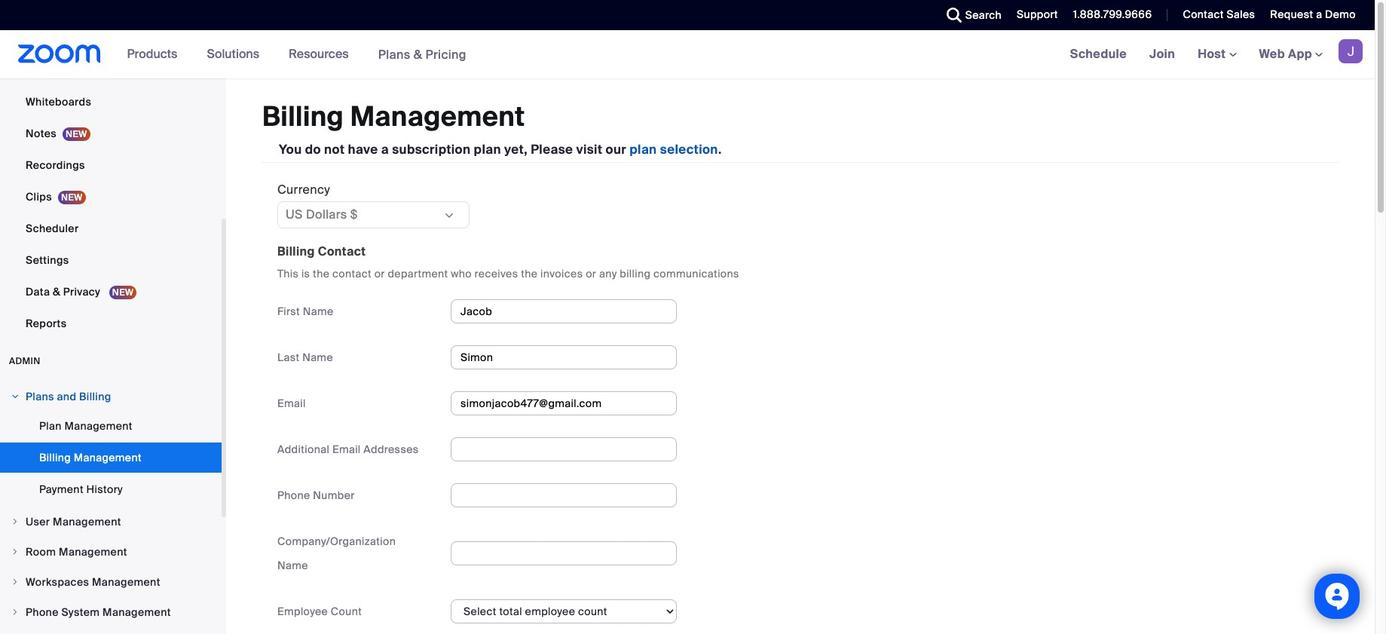Task type: vqa. For each thing, say whether or not it's contained in the screenshot.
'Billing Management' in the billing management link
yes



Task type: locate. For each thing, give the bounding box(es) containing it.
sales
[[1227, 8, 1256, 21]]

first name
[[277, 304, 334, 318]]

invoices
[[541, 267, 583, 280]]

name inside company/organization name
[[277, 559, 308, 572]]

1.888.799.9666 button
[[1062, 0, 1156, 30], [1073, 8, 1152, 21]]

contact
[[1183, 8, 1224, 21], [318, 243, 366, 259]]

0 vertical spatial phone
[[277, 488, 310, 502]]

right image inside phone system management menu item
[[11, 608, 20, 617]]

devices
[[74, 63, 115, 77]]

payment
[[39, 483, 84, 496]]

count
[[331, 605, 362, 618]]

notes link
[[0, 118, 222, 149]]

demo
[[1326, 8, 1356, 21]]

plan
[[474, 141, 501, 157], [630, 141, 657, 157]]

0 horizontal spatial billing management
[[39, 451, 142, 464]]

management inside phone system management menu item
[[103, 605, 171, 619]]

0 horizontal spatial contact
[[318, 243, 366, 259]]

1 vertical spatial &
[[53, 285, 60, 299]]

contact inside billing contact this is the contact or department who receives the invoices or any billing communications
[[318, 243, 366, 259]]

a
[[1316, 8, 1323, 21], [381, 141, 389, 157]]

phone left 'number' at left
[[277, 488, 310, 502]]

management up "subscription"
[[350, 100, 525, 134]]

additional
[[277, 442, 330, 456]]

plan management
[[39, 419, 132, 433]]

1 horizontal spatial billing management
[[262, 100, 525, 134]]

do
[[305, 141, 321, 157]]

billing management inside main content main content
[[262, 100, 525, 134]]

solutions button
[[207, 30, 266, 78]]

2 vertical spatial name
[[277, 559, 308, 572]]

0 horizontal spatial email
[[277, 396, 306, 410]]

clips link
[[0, 182, 222, 212]]

name
[[303, 304, 334, 318], [302, 350, 333, 364], [277, 559, 308, 572]]

plan left yet,
[[474, 141, 501, 157]]

banner containing products
[[0, 30, 1375, 79]]

contact
[[333, 267, 372, 280]]

billing
[[262, 100, 344, 134], [277, 243, 315, 259], [79, 390, 111, 403], [39, 451, 71, 464]]

1 horizontal spatial plan
[[630, 141, 657, 157]]

scheduler
[[26, 222, 79, 235]]

plan selection link
[[630, 141, 718, 157]]

0 horizontal spatial &
[[53, 285, 60, 299]]

phone system management menu item
[[0, 598, 222, 627]]

& left "pricing"
[[414, 46, 422, 62]]

support link
[[1006, 0, 1062, 30], [1017, 8, 1058, 21]]

billing up this
[[277, 243, 315, 259]]

0 horizontal spatial phone
[[26, 605, 59, 619]]

0 horizontal spatial the
[[313, 267, 330, 280]]

& inside the "product information" "navigation"
[[414, 46, 422, 62]]

first
[[277, 304, 300, 318]]

management up room management
[[53, 515, 121, 529]]

phone inside menu item
[[26, 605, 59, 619]]

visit
[[576, 141, 603, 157]]

management up workspaces management
[[59, 545, 127, 559]]

0 horizontal spatial plan
[[474, 141, 501, 157]]

room management
[[26, 545, 127, 559]]

1 horizontal spatial or
[[586, 267, 597, 280]]

email
[[277, 396, 306, 410], [332, 442, 361, 456]]

email right 'additional'
[[332, 442, 361, 456]]

1 horizontal spatial phone
[[277, 488, 310, 502]]

name up employee
[[277, 559, 308, 572]]

request a demo
[[1271, 8, 1356, 21]]

the
[[313, 267, 330, 280], [521, 267, 538, 280]]

right image
[[11, 547, 20, 556]]

product information navigation
[[116, 30, 478, 79]]

name right last
[[302, 350, 333, 364]]

workspaces management menu item
[[0, 568, 222, 596]]

1 horizontal spatial &
[[414, 46, 422, 62]]

1 vertical spatial plans
[[26, 390, 54, 403]]

3 right image from the top
[[11, 578, 20, 587]]

show options image
[[443, 209, 455, 221]]

1 horizontal spatial plans
[[378, 46, 411, 62]]

plan right our
[[630, 141, 657, 157]]

right image inside user management menu item
[[11, 517, 20, 526]]

1 or from the left
[[374, 267, 385, 280]]

please
[[531, 141, 573, 157]]

phone inside main content main content
[[277, 488, 310, 502]]

&
[[414, 46, 422, 62], [53, 285, 60, 299]]

management down plans and billing menu item
[[64, 419, 132, 433]]

management inside workspaces management menu item
[[92, 575, 160, 589]]

right image
[[11, 392, 20, 401], [11, 517, 20, 526], [11, 578, 20, 587], [11, 608, 20, 617]]

0 vertical spatial plans
[[378, 46, 411, 62]]

plans inside the "product information" "navigation"
[[378, 46, 411, 62]]

name right first
[[303, 304, 334, 318]]

1 horizontal spatial email
[[332, 442, 361, 456]]

contact up contact
[[318, 243, 366, 259]]

0 vertical spatial billing management
[[262, 100, 525, 134]]

2 the from the left
[[521, 267, 538, 280]]

plans left "pricing"
[[378, 46, 411, 62]]

email down last
[[277, 396, 306, 410]]

room
[[26, 545, 56, 559]]

billing management up have
[[262, 100, 525, 134]]

0 horizontal spatial or
[[374, 267, 385, 280]]

phone for phone number
[[277, 488, 310, 502]]

1 vertical spatial billing management
[[39, 451, 142, 464]]

management up history
[[74, 451, 142, 464]]

workspaces management
[[26, 575, 160, 589]]

admin menu menu
[[0, 382, 222, 634]]

management down workspaces management menu item
[[103, 605, 171, 619]]

1 vertical spatial a
[[381, 141, 389, 157]]

this
[[277, 267, 299, 280]]

billing management inside 'link'
[[39, 451, 142, 464]]

billing down plan
[[39, 451, 71, 464]]

management inside user management menu item
[[53, 515, 121, 529]]

plans & pricing
[[378, 46, 467, 62]]

billing management
[[262, 100, 525, 134], [39, 451, 142, 464]]

0 vertical spatial name
[[303, 304, 334, 318]]

banner
[[0, 30, 1375, 79]]

schedule
[[1070, 46, 1127, 62]]

join link
[[1138, 30, 1187, 78]]

None text field
[[451, 299, 677, 323], [451, 437, 677, 461], [451, 483, 677, 507], [451, 541, 677, 565], [451, 299, 677, 323], [451, 437, 677, 461], [451, 483, 677, 507], [451, 541, 677, 565]]

web
[[1259, 46, 1285, 62]]

management inside room management menu item
[[59, 545, 127, 559]]

0 vertical spatial &
[[414, 46, 422, 62]]

1 horizontal spatial the
[[521, 267, 538, 280]]

the right is
[[313, 267, 330, 280]]

privacy
[[63, 285, 100, 299]]

1 right image from the top
[[11, 392, 20, 401]]

billing management down plan management
[[39, 451, 142, 464]]

personal
[[26, 63, 71, 77]]

whiteboards link
[[0, 87, 222, 117]]

meetings navigation
[[1059, 30, 1375, 79]]

right image inside plans and billing menu item
[[11, 392, 20, 401]]

contact left sales
[[1183, 8, 1224, 21]]

billing inside 'link'
[[39, 451, 71, 464]]

or left any
[[586, 267, 597, 280]]

1 vertical spatial phone
[[26, 605, 59, 619]]

4 right image from the top
[[11, 608, 20, 617]]

reports link
[[0, 308, 222, 339]]

personal devices
[[26, 63, 115, 77]]

yet,
[[504, 141, 528, 157]]

1 vertical spatial name
[[302, 350, 333, 364]]

support
[[1017, 8, 1058, 21]]

0 horizontal spatial a
[[381, 141, 389, 157]]

or
[[374, 267, 385, 280], [586, 267, 597, 280]]

right image for workspaces management
[[11, 578, 20, 587]]

currency
[[277, 181, 330, 197]]

2 right image from the top
[[11, 517, 20, 526]]

the left "invoices"
[[521, 267, 538, 280]]

management down room management menu item
[[92, 575, 160, 589]]

last name
[[277, 350, 333, 364]]

plans inside menu item
[[26, 390, 54, 403]]

& right data
[[53, 285, 60, 299]]

1 horizontal spatial contact
[[1183, 8, 1224, 21]]

right image for user management
[[11, 517, 20, 526]]

host
[[1198, 46, 1229, 62]]

contact sales link
[[1172, 0, 1259, 30], [1183, 8, 1256, 21]]

plans left and
[[26, 390, 54, 403]]

management inside the plan management link
[[64, 419, 132, 433]]

0 horizontal spatial plans
[[26, 390, 54, 403]]

employee count
[[277, 605, 362, 618]]

plans for plans and billing
[[26, 390, 54, 403]]

2 plan from the left
[[630, 141, 657, 157]]

1 vertical spatial email
[[332, 442, 361, 456]]

right image for plans and billing
[[11, 392, 20, 401]]

communications
[[654, 267, 740, 280]]

plans & pricing link
[[378, 46, 467, 62], [378, 46, 467, 62]]

or right contact
[[374, 267, 385, 280]]

1 vertical spatial contact
[[318, 243, 366, 259]]

user
[[26, 515, 50, 529]]

phone down workspaces
[[26, 605, 59, 619]]

right image inside workspaces management menu item
[[11, 578, 20, 587]]

right image for phone system management
[[11, 608, 20, 617]]

department
[[388, 267, 448, 280]]

& for pricing
[[414, 46, 422, 62]]

& inside personal menu menu
[[53, 285, 60, 299]]

billing right and
[[79, 390, 111, 403]]

app
[[1289, 46, 1313, 62]]

a right have
[[381, 141, 389, 157]]

web app
[[1259, 46, 1313, 62]]

0 vertical spatial a
[[1316, 8, 1323, 21]]

a left demo
[[1316, 8, 1323, 21]]

profile picture image
[[1339, 39, 1363, 63]]

zoom logo image
[[18, 44, 101, 63]]

0 vertical spatial contact
[[1183, 8, 1224, 21]]

personal devices link
[[0, 55, 222, 85]]

management inside billing management 'link'
[[74, 451, 142, 464]]

clips
[[26, 190, 52, 204]]

addresses
[[364, 442, 419, 456]]

None text field
[[451, 345, 677, 369], [451, 391, 677, 415], [451, 345, 677, 369], [451, 391, 677, 415]]

recordings link
[[0, 150, 222, 180]]

plans and billing
[[26, 390, 111, 403]]



Task type: describe. For each thing, give the bounding box(es) containing it.
a inside main content
[[381, 141, 389, 157]]

host button
[[1198, 46, 1237, 62]]

resources button
[[289, 30, 356, 78]]

whiteboards
[[26, 95, 91, 109]]

plan management link
[[0, 411, 222, 441]]

search button
[[935, 0, 1006, 30]]

1.888.799.9666
[[1073, 8, 1152, 21]]

number
[[313, 488, 355, 502]]

subscription
[[392, 141, 471, 157]]

history
[[86, 483, 123, 496]]

main content main content
[[226, 78, 1375, 634]]

system
[[61, 605, 100, 619]]

payment history link
[[0, 474, 222, 504]]

user management menu item
[[0, 507, 222, 536]]

recordings
[[26, 158, 85, 172]]

billing management link
[[0, 443, 222, 473]]

personal menu menu
[[0, 0, 222, 340]]

1 plan from the left
[[474, 141, 501, 157]]

data & privacy link
[[0, 277, 222, 307]]

search
[[966, 8, 1002, 22]]

user management
[[26, 515, 121, 529]]

1 horizontal spatial a
[[1316, 8, 1323, 21]]

employee
[[277, 605, 328, 618]]

billing up do
[[262, 100, 344, 134]]

have
[[348, 141, 378, 157]]

side navigation navigation
[[0, 0, 226, 634]]

name for first name
[[303, 304, 334, 318]]

billing inside billing contact this is the contact or department who receives the invoices or any billing communications
[[277, 243, 315, 259]]

resources
[[289, 46, 349, 62]]

last
[[277, 350, 300, 364]]

and
[[57, 390, 76, 403]]

plans and billing menu
[[0, 411, 222, 506]]

selection
[[660, 141, 718, 157]]

request
[[1271, 8, 1314, 21]]

billing inside menu item
[[79, 390, 111, 403]]

data
[[26, 285, 50, 299]]

us
[[286, 206, 303, 222]]

us dollars $ button
[[286, 206, 443, 224]]

management inside main content main content
[[350, 100, 525, 134]]

settings link
[[0, 245, 222, 275]]

not
[[324, 141, 345, 157]]

products button
[[127, 30, 184, 78]]

1 the from the left
[[313, 267, 330, 280]]

our
[[606, 141, 627, 157]]

phone for phone system management
[[26, 605, 59, 619]]

contact sales
[[1183, 8, 1256, 21]]

you do not have a subscription plan yet, please visit our plan selection .
[[279, 141, 722, 157]]

receives
[[475, 267, 518, 280]]

name for company/organization name
[[277, 559, 308, 572]]

company/organization
[[277, 534, 396, 548]]

join
[[1150, 46, 1176, 62]]

$
[[350, 206, 358, 222]]

plans and billing menu item
[[0, 382, 222, 411]]

notes
[[26, 127, 57, 140]]

billing
[[620, 267, 651, 280]]

payment history
[[39, 483, 123, 496]]

workspaces
[[26, 575, 89, 589]]

room management menu item
[[0, 538, 222, 566]]

company/organization name
[[277, 534, 396, 572]]

reports
[[26, 317, 67, 330]]

name for last name
[[302, 350, 333, 364]]

any
[[599, 267, 617, 280]]

settings
[[26, 253, 69, 267]]

billing contact this is the contact or department who receives the invoices or any billing communications
[[277, 243, 740, 280]]

admin
[[9, 355, 41, 367]]

products
[[127, 46, 177, 62]]

phone number
[[277, 488, 355, 502]]

web app button
[[1259, 46, 1323, 62]]

additional email addresses
[[277, 442, 419, 456]]

0 vertical spatial email
[[277, 396, 306, 410]]

2 or from the left
[[586, 267, 597, 280]]

you
[[279, 141, 302, 157]]

data & privacy
[[26, 285, 103, 299]]

schedule link
[[1059, 30, 1138, 78]]

phone system management
[[26, 605, 171, 619]]

& for privacy
[[53, 285, 60, 299]]

who
[[451, 267, 472, 280]]

dollars
[[306, 206, 347, 222]]

pricing
[[426, 46, 467, 62]]

us dollars $
[[286, 206, 358, 222]]

solutions
[[207, 46, 259, 62]]

plans for plans & pricing
[[378, 46, 411, 62]]

plan
[[39, 419, 62, 433]]



